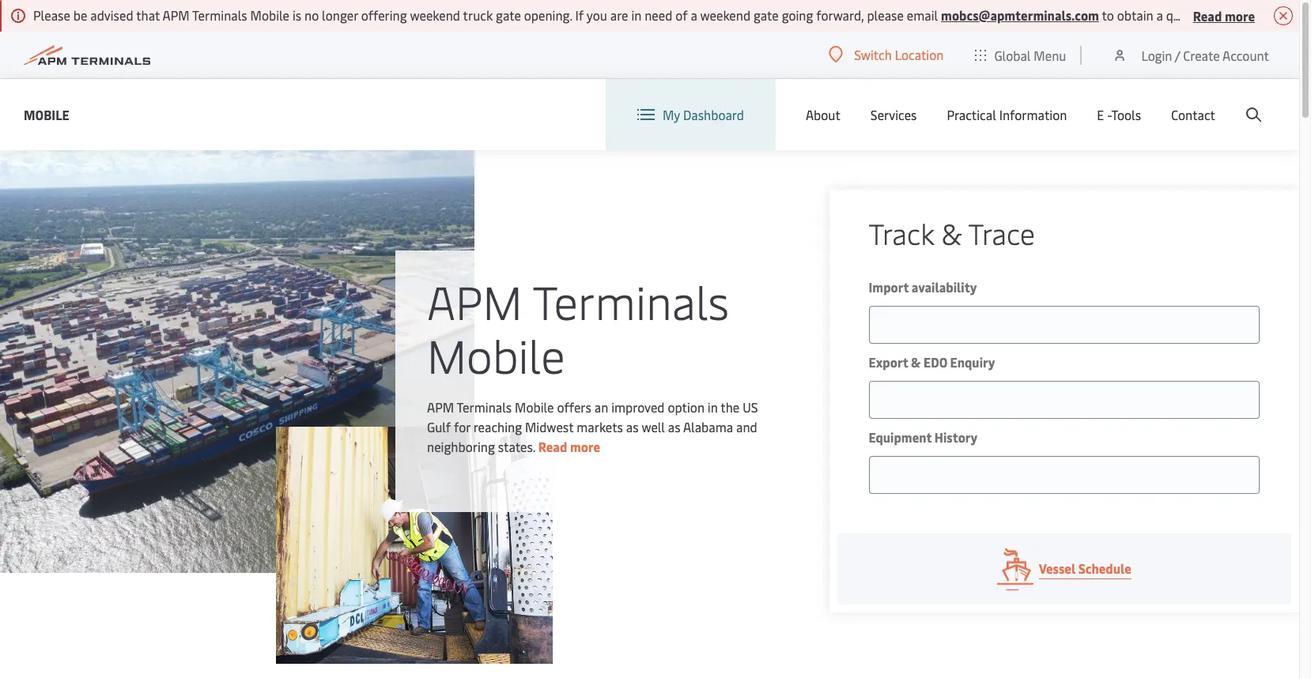 Task type: locate. For each thing, give the bounding box(es) containing it.
read more
[[1194, 7, 1256, 24], [539, 438, 601, 456]]

apm inside apm terminals mobile
[[427, 270, 523, 332]]

1 horizontal spatial gate
[[754, 6, 779, 24]]

read
[[1194, 7, 1223, 24], [539, 438, 568, 456]]

contact
[[1172, 106, 1216, 123]]

0 vertical spatial more
[[1225, 7, 1256, 24]]

please be advised that apm terminals mobile is no longer offering weekend truck gate opening. if you are in need of a weekend gate going forward, please email mobcs@apmterminals.com to obtain a quote. to receive future al
[[33, 6, 1312, 24]]

apm terminals mobile offers an improved option in the us gulf for reaching midwest markets as well as alabama and neighboring states.
[[427, 399, 758, 456]]

1 horizontal spatial in
[[708, 399, 718, 416]]

track & trace
[[869, 214, 1036, 252]]

states.
[[498, 438, 536, 456]]

in right 'are' at the left of the page
[[632, 6, 642, 24]]

mobcs@apmterminals.com
[[942, 6, 1100, 24]]

a
[[691, 6, 698, 24], [1157, 6, 1164, 24]]

1 as from the left
[[626, 419, 639, 436]]

read up login / create account on the top
[[1194, 7, 1223, 24]]

0 horizontal spatial in
[[632, 6, 642, 24]]

trace
[[969, 214, 1036, 252]]

0 horizontal spatial as
[[626, 419, 639, 436]]

& for trace
[[942, 214, 962, 252]]

1 vertical spatial apm
[[427, 270, 523, 332]]

1 horizontal spatial read
[[1194, 7, 1223, 24]]

opening.
[[524, 6, 573, 24]]

import
[[869, 278, 909, 296]]

apm inside apm terminals mobile offers an improved option in the us gulf for reaching midwest markets as well as alabama and neighboring states.
[[427, 399, 454, 416]]

2 a from the left
[[1157, 6, 1164, 24]]

1 horizontal spatial as
[[668, 419, 681, 436]]

reaching
[[474, 419, 522, 436]]

0 vertical spatial &
[[942, 214, 962, 252]]

1 gate from the left
[[496, 6, 521, 24]]

gate right truck
[[496, 6, 521, 24]]

apm terminals mobile
[[427, 270, 730, 386]]

0 vertical spatial read
[[1194, 7, 1223, 24]]

services
[[871, 106, 917, 123]]

create
[[1184, 46, 1220, 64]]

weekend right of
[[701, 6, 751, 24]]

terminals inside apm terminals mobile offers an improved option in the us gulf for reaching midwest markets as well as alabama and neighboring states.
[[457, 399, 512, 416]]

tools
[[1112, 106, 1142, 123]]

2 vertical spatial apm
[[427, 399, 454, 416]]

gate left going
[[754, 6, 779, 24]]

&
[[942, 214, 962, 252], [911, 354, 921, 371]]

terminals
[[192, 6, 247, 24], [533, 270, 730, 332], [457, 399, 512, 416]]

read down midwest
[[539, 438, 568, 456]]

apm
[[163, 6, 190, 24], [427, 270, 523, 332], [427, 399, 454, 416]]

a right obtain in the right top of the page
[[1157, 6, 1164, 24]]

0 horizontal spatial &
[[911, 354, 921, 371]]

0 vertical spatial in
[[632, 6, 642, 24]]

1 horizontal spatial weekend
[[701, 6, 751, 24]]

0 horizontal spatial more
[[570, 438, 601, 456]]

gulf
[[427, 419, 451, 436]]

mobile secondary image
[[276, 427, 553, 665]]

1 horizontal spatial terminals
[[457, 399, 512, 416]]

1 vertical spatial read more
[[539, 438, 601, 456]]

if
[[576, 6, 584, 24]]

mobile
[[250, 6, 290, 24], [24, 106, 69, 123], [427, 324, 565, 386], [515, 399, 554, 416]]

my dashboard button
[[638, 79, 744, 150]]

about
[[806, 106, 841, 123]]

track
[[869, 214, 935, 252]]

read more up login / create account on the top
[[1194, 7, 1256, 24]]

read more for read more link
[[539, 438, 601, 456]]

no
[[305, 6, 319, 24]]

an
[[595, 399, 609, 416]]

as down 'improved'
[[626, 419, 639, 436]]

e -tools button
[[1098, 79, 1142, 150]]

import availability
[[869, 278, 977, 296]]

0 horizontal spatial weekend
[[410, 6, 460, 24]]

vessel schedule
[[1039, 560, 1132, 578]]

global
[[995, 46, 1031, 64]]

more
[[1225, 7, 1256, 24], [570, 438, 601, 456]]

in left the
[[708, 399, 718, 416]]

1 weekend from the left
[[410, 6, 460, 24]]

as right 'well'
[[668, 419, 681, 436]]

mobile inside apm terminals mobile offers an improved option in the us gulf for reaching midwest markets as well as alabama and neighboring states.
[[515, 399, 554, 416]]

0 horizontal spatial read more
[[539, 438, 601, 456]]

us
[[743, 399, 758, 416]]

2 as from the left
[[668, 419, 681, 436]]

1 horizontal spatial a
[[1157, 6, 1164, 24]]

obtain
[[1118, 6, 1154, 24]]

practical information
[[947, 106, 1068, 123]]

availability
[[912, 278, 977, 296]]

1 vertical spatial in
[[708, 399, 718, 416]]

quote. to
[[1167, 6, 1218, 24]]

1 vertical spatial &
[[911, 354, 921, 371]]

close alert image
[[1275, 6, 1294, 25]]

1 horizontal spatial &
[[942, 214, 962, 252]]

equipment
[[869, 429, 932, 446]]

0 vertical spatial read more
[[1194, 7, 1256, 24]]

global menu
[[995, 46, 1067, 64]]

1 horizontal spatial read more
[[1194, 7, 1256, 24]]

practical
[[947, 106, 997, 123]]

0 horizontal spatial a
[[691, 6, 698, 24]]

& left trace
[[942, 214, 962, 252]]

0 vertical spatial terminals
[[192, 6, 247, 24]]

schedule
[[1079, 560, 1132, 578]]

1 vertical spatial terminals
[[533, 270, 730, 332]]

terminals inside apm terminals mobile
[[533, 270, 730, 332]]

0 horizontal spatial read
[[539, 438, 568, 456]]

more down markets
[[570, 438, 601, 456]]

weekend
[[410, 6, 460, 24], [701, 6, 751, 24]]

in
[[632, 6, 642, 24], [708, 399, 718, 416]]

more inside button
[[1225, 7, 1256, 24]]

a right of
[[691, 6, 698, 24]]

e
[[1098, 106, 1105, 123]]

2 vertical spatial terminals
[[457, 399, 512, 416]]

login / create account
[[1142, 46, 1270, 64]]

0 horizontal spatial gate
[[496, 6, 521, 24]]

1 vertical spatial read
[[539, 438, 568, 456]]

2 horizontal spatial terminals
[[533, 270, 730, 332]]

1 horizontal spatial more
[[1225, 7, 1256, 24]]

1 vertical spatial more
[[570, 438, 601, 456]]

switch
[[855, 46, 892, 63]]

0 horizontal spatial terminals
[[192, 6, 247, 24]]

more for read more button
[[1225, 7, 1256, 24]]

more up account
[[1225, 7, 1256, 24]]

to
[[1102, 6, 1115, 24]]

gate
[[496, 6, 521, 24], [754, 6, 779, 24]]

as
[[626, 419, 639, 436], [668, 419, 681, 436]]

history
[[935, 429, 978, 446]]

the
[[721, 399, 740, 416]]

read more for read more button
[[1194, 7, 1256, 24]]

read more down midwest
[[539, 438, 601, 456]]

weekend left truck
[[410, 6, 460, 24]]

& left edo
[[911, 354, 921, 371]]

switch location button
[[829, 46, 944, 63]]

mobile inside apm terminals mobile
[[427, 324, 565, 386]]

2 weekend from the left
[[701, 6, 751, 24]]

equipment history
[[869, 429, 978, 446]]

and
[[737, 419, 758, 436]]

more for read more link
[[570, 438, 601, 456]]

read inside button
[[1194, 7, 1223, 24]]

global menu button
[[960, 31, 1083, 79]]

be
[[73, 6, 87, 24]]

mobile link
[[24, 105, 69, 125]]



Task type: describe. For each thing, give the bounding box(es) containing it.
you
[[587, 6, 608, 24]]

forward,
[[817, 6, 864, 24]]

offering
[[361, 6, 407, 24]]

& for edo
[[911, 354, 921, 371]]

going
[[782, 6, 814, 24]]

/
[[1175, 46, 1181, 64]]

markets
[[577, 419, 623, 436]]

receive
[[1221, 6, 1261, 24]]

my dashboard
[[663, 106, 744, 123]]

read more button
[[1194, 6, 1256, 25]]

option
[[668, 399, 705, 416]]

export
[[869, 354, 909, 371]]

switch location
[[855, 46, 944, 63]]

my
[[663, 106, 680, 123]]

improved
[[612, 399, 665, 416]]

xin da yang zhou  docked at apm terminals mobile image
[[0, 150, 475, 574]]

truck
[[463, 6, 493, 24]]

menu
[[1034, 46, 1067, 64]]

about button
[[806, 79, 841, 150]]

contact button
[[1172, 79, 1216, 150]]

-
[[1108, 106, 1112, 123]]

well
[[642, 419, 665, 436]]

terminals for apm terminals mobile offers an improved option in the us gulf for reaching midwest markets as well as alabama and neighboring states.
[[457, 399, 512, 416]]

apm for apm terminals mobile
[[427, 270, 523, 332]]

in inside apm terminals mobile offers an improved option in the us gulf for reaching midwest markets as well as alabama and neighboring states.
[[708, 399, 718, 416]]

that
[[136, 6, 160, 24]]

practical information button
[[947, 79, 1068, 150]]

offers
[[557, 399, 592, 416]]

e -tools
[[1098, 106, 1142, 123]]

services button
[[871, 79, 917, 150]]

read for read more link
[[539, 438, 568, 456]]

vessel
[[1039, 560, 1076, 578]]

apm for apm terminals mobile offers an improved option in the us gulf for reaching midwest markets as well as alabama and neighboring states.
[[427, 399, 454, 416]]

is
[[293, 6, 302, 24]]

please
[[33, 6, 70, 24]]

email
[[907, 6, 938, 24]]

location
[[895, 46, 944, 63]]

read for read more button
[[1194, 7, 1223, 24]]

neighboring
[[427, 438, 495, 456]]

login / create account link
[[1113, 32, 1270, 78]]

2 gate from the left
[[754, 6, 779, 24]]

enquiry
[[951, 354, 996, 371]]

midwest
[[525, 419, 574, 436]]

al
[[1303, 6, 1312, 24]]

account
[[1223, 46, 1270, 64]]

alabama
[[684, 419, 733, 436]]

export & edo enquiry
[[869, 354, 996, 371]]

login
[[1142, 46, 1173, 64]]

mobcs@apmterminals.com link
[[942, 6, 1100, 24]]

longer
[[322, 6, 358, 24]]

please
[[867, 6, 904, 24]]

for
[[454, 419, 471, 436]]

advised
[[90, 6, 133, 24]]

of
[[676, 6, 688, 24]]

need
[[645, 6, 673, 24]]

are
[[611, 6, 629, 24]]

edo
[[924, 354, 948, 371]]

terminals for apm terminals mobile
[[533, 270, 730, 332]]

1 a from the left
[[691, 6, 698, 24]]

0 vertical spatial apm
[[163, 6, 190, 24]]

dashboard
[[683, 106, 744, 123]]

vessel schedule link
[[837, 534, 1292, 605]]

read more link
[[539, 438, 601, 456]]

information
[[1000, 106, 1068, 123]]

future
[[1264, 6, 1300, 24]]



Task type: vqa. For each thing, say whether or not it's contained in the screenshot.
Terminals to the bottom
yes



